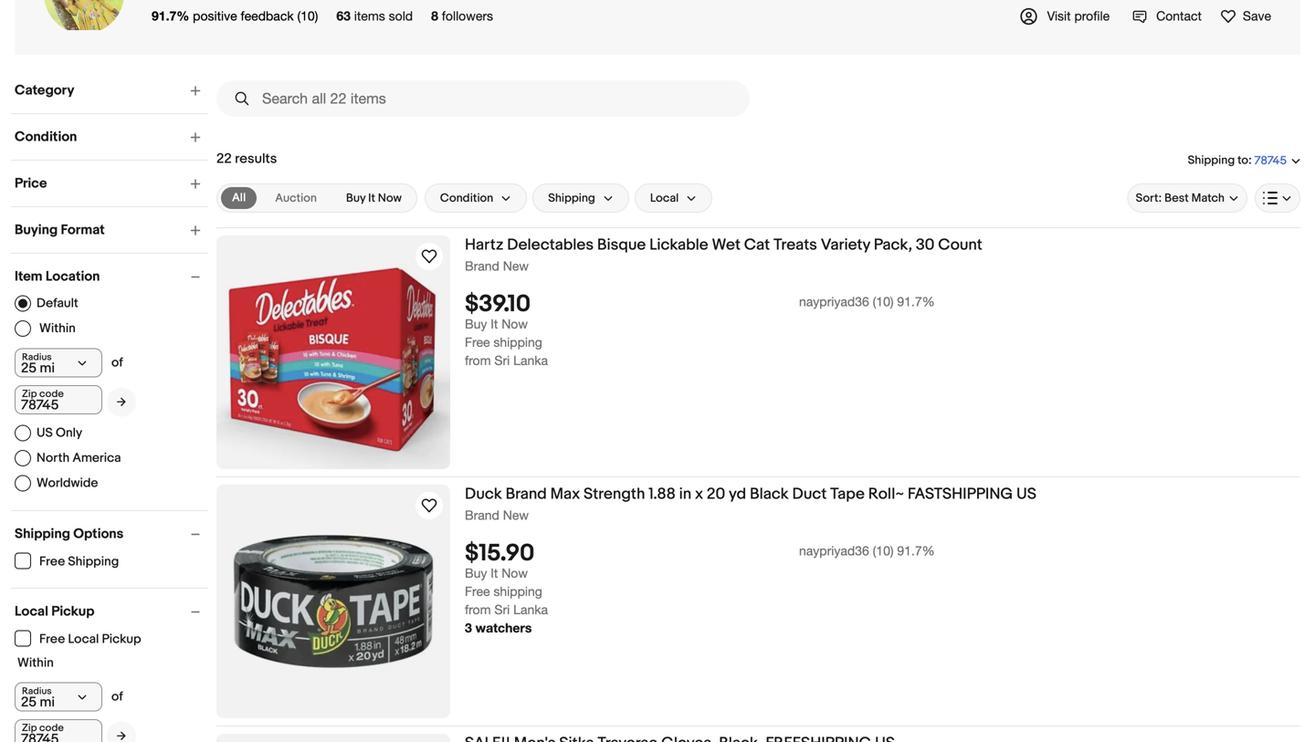 Task type: vqa. For each thing, say whether or not it's contained in the screenshot.
watch Hartz Delectables Bisque Lickable Wet Cat Treats Variety Pack, 30 Count Icon at the left top of the page
yes



Task type: describe. For each thing, give the bounding box(es) containing it.
8
[[431, 8, 438, 23]]

1 vertical spatial brand
[[506, 485, 547, 504]]

worldwide
[[37, 476, 98, 491]]

all
[[232, 191, 246, 205]]

hartz delectables bisque lickable wet cat treats variety pack, 30 count brand new
[[465, 236, 982, 274]]

duck brand max strength 1.88 in x 20 yd black duct tape roll~ fastshipping us link
[[465, 485, 1301, 507]]

pack,
[[874, 236, 912, 255]]

watch duck brand max strength 1.88 in x 20 yd black duct tape roll~ fastshipping us image
[[418, 495, 440, 517]]

north america
[[37, 450, 121, 466]]

new inside hartz delectables bisque lickable wet cat treats variety pack, 30 count brand new
[[503, 258, 529, 274]]

free down local pickup
[[39, 632, 65, 648]]

0 horizontal spatial condition button
[[15, 129, 208, 145]]

tape
[[830, 485, 865, 504]]

buying
[[15, 222, 58, 238]]

1 vertical spatial within
[[17, 656, 54, 671]]

22 results
[[216, 151, 277, 167]]

now for naypriyad36 (10) 91.7% buy it now free shipping from sri lanka 3 watchers
[[502, 566, 528, 581]]

from for naypriyad36 (10) 91.7% buy it now free shipping from sri lanka 3 watchers
[[465, 602, 491, 618]]

watchers
[[476, 621, 532, 636]]

shipping options button
[[15, 526, 208, 542]]

shipping button
[[533, 184, 629, 213]]

lanka for naypriyad36 (10) 91.7% buy it now free shipping from sri lanka
[[513, 353, 548, 368]]

black
[[750, 485, 789, 504]]

fastshipping
[[908, 485, 1013, 504]]

visit profile
[[1047, 8, 1110, 23]]

contact
[[1156, 8, 1202, 23]]

location
[[46, 269, 100, 285]]

0 horizontal spatial us
[[37, 425, 53, 441]]

free down shipping options
[[39, 554, 65, 570]]

delectables
[[507, 236, 594, 255]]

3
[[465, 621, 472, 636]]

buy it now
[[346, 191, 402, 205]]

profile
[[1074, 8, 1110, 23]]

sort:
[[1136, 191, 1162, 205]]

worldwide link
[[15, 475, 98, 492]]

sale!! men's sitka traverse gloves, black, freeshipping us image
[[216, 734, 450, 742]]

north
[[37, 450, 70, 466]]

local for local
[[650, 191, 679, 205]]

condition inside 'dropdown button'
[[440, 191, 493, 205]]

hartz delectables bisque lickable wet cat treats variety pack, 30 count link
[[465, 236, 1301, 258]]

of for local pickup
[[111, 690, 123, 705]]

30
[[916, 236, 935, 255]]

x
[[695, 485, 703, 504]]

free local pickup
[[39, 632, 141, 648]]

0 vertical spatial condition
[[15, 129, 77, 145]]

price button
[[15, 175, 208, 192]]

visit
[[1047, 8, 1071, 23]]

save
[[1243, 8, 1271, 23]]

brand inside hartz delectables bisque lickable wet cat treats variety pack, 30 count brand new
[[465, 258, 499, 274]]

items
[[354, 8, 385, 23]]

variety
[[821, 236, 870, 255]]

91.7% for naypriyad36 (10) 91.7% buy it now free shipping from sri lanka
[[897, 294, 935, 309]]

from for naypriyad36 (10) 91.7% buy it now free shipping from sri lanka
[[465, 353, 491, 368]]

(10) for naypriyad36 (10) 91.7% buy it now free shipping from sri lanka
[[873, 294, 894, 309]]

2 vertical spatial brand
[[465, 508, 499, 523]]

treats
[[773, 236, 817, 255]]

it for naypriyad36 (10) 91.7% buy it now free shipping from sri lanka 3 watchers
[[491, 566, 498, 581]]

hartz delectables bisque lickable wet cat treats variety pack, 30 count heading
[[465, 236, 982, 255]]

local pickup button
[[15, 604, 208, 620]]

results
[[235, 151, 277, 167]]

item location button
[[15, 269, 208, 285]]

naypriyad36 for naypriyad36 (10) 91.7% buy it now free shipping from sri lanka 3 watchers
[[799, 544, 869, 559]]

options
[[73, 526, 124, 542]]

new inside duck brand max strength 1.88 in x 20 yd black duct tape roll~ fastshipping us brand new
[[503, 508, 529, 523]]

auction link
[[264, 187, 328, 209]]

shipping down options at the bottom left of page
[[68, 554, 119, 570]]

lickable
[[649, 236, 708, 255]]

category
[[15, 82, 74, 99]]

wet
[[712, 236, 741, 255]]

1 vertical spatial pickup
[[102, 632, 141, 648]]

feedback
[[241, 8, 294, 23]]

price
[[15, 175, 47, 192]]

us only
[[37, 425, 82, 441]]

only
[[56, 425, 82, 441]]

in
[[679, 485, 692, 504]]

naypriyad36 for naypriyad36 (10) 91.7% buy it now free shipping from sri lanka
[[799, 294, 869, 309]]

91.7% positive feedback (10)
[[152, 8, 318, 23]]

auction
[[275, 191, 317, 205]]

1 horizontal spatial condition button
[[425, 184, 527, 213]]

duck brand max strength 1.88 in x 20 yd black duct tape roll~ fastshipping us brand new
[[465, 485, 1037, 523]]

shipping for naypriyad36 (10) 91.7% buy it now free shipping from sri lanka
[[494, 335, 542, 350]]

shipping for shipping to : 78745
[[1188, 153, 1235, 167]]

22
[[216, 151, 232, 167]]

save button
[[1220, 6, 1271, 26]]

yd
[[729, 485, 746, 504]]

buy it now link
[[335, 187, 413, 209]]

local button
[[635, 184, 713, 213]]

format
[[61, 222, 105, 238]]

free shipping
[[39, 554, 119, 570]]

shipping to : 78745
[[1188, 153, 1287, 168]]

visit profile link
[[1020, 8, 1110, 24]]

2 vertical spatial local
[[68, 632, 99, 648]]

sort: best match button
[[1128, 184, 1248, 213]]



Task type: locate. For each thing, give the bounding box(es) containing it.
now inside "naypriyad36 (10) 91.7% buy it now free shipping from sri lanka"
[[502, 317, 528, 332]]

condition button up "price" dropdown button
[[15, 129, 208, 145]]

duct
[[792, 485, 827, 504]]

(10) for naypriyad36 (10) 91.7% buy it now free shipping from sri lanka 3 watchers
[[873, 544, 894, 559]]

free
[[465, 335, 490, 350], [39, 554, 65, 570], [465, 584, 490, 599], [39, 632, 65, 648]]

2 horizontal spatial local
[[650, 191, 679, 205]]

All selected text field
[[232, 190, 246, 206]]

0 vertical spatial sri
[[494, 353, 510, 368]]

roll~
[[868, 485, 904, 504]]

naypriyad36 (10) 91.7% buy it now free shipping from sri lanka
[[465, 294, 935, 368]]

(10)
[[297, 8, 318, 23], [873, 294, 894, 309], [873, 544, 894, 559]]

0 vertical spatial now
[[378, 191, 402, 205]]

match
[[1192, 191, 1225, 205]]

buy for naypriyad36 (10) 91.7% buy it now free shipping from sri lanka 3 watchers
[[465, 566, 487, 581]]

buying format button
[[15, 222, 208, 238]]

0 vertical spatial lanka
[[513, 353, 548, 368]]

item
[[15, 269, 43, 285]]

naypriyad36 inside naypriyad36 (10) 91.7% buy it now free shipping from sri lanka 3 watchers
[[799, 544, 869, 559]]

shipping options
[[15, 526, 124, 542]]

2 new from the top
[[503, 508, 529, 523]]

shipping
[[1188, 153, 1235, 167], [548, 191, 595, 205], [15, 526, 70, 542], [68, 554, 119, 570]]

local down 'local pickup' dropdown button
[[68, 632, 99, 648]]

sri up the watchers
[[494, 602, 510, 618]]

1 sri from the top
[[494, 353, 510, 368]]

1 horizontal spatial us
[[1017, 485, 1037, 504]]

shipping inside the shipping to : 78745
[[1188, 153, 1235, 167]]

local inside dropdown button
[[650, 191, 679, 205]]

91.7% left positive
[[152, 8, 189, 23]]

local
[[650, 191, 679, 205], [15, 604, 48, 620], [68, 632, 99, 648]]

91.7% inside naypriyad36 (10) 91.7% buy it now free shipping from sri lanka 3 watchers
[[897, 544, 935, 559]]

0 horizontal spatial pickup
[[51, 604, 94, 620]]

followers
[[442, 8, 493, 23]]

1 vertical spatial us
[[1017, 485, 1037, 504]]

shipping for naypriyad36 (10) 91.7% buy it now free shipping from sri lanka 3 watchers
[[494, 584, 542, 599]]

it
[[368, 191, 375, 205], [491, 317, 498, 332], [491, 566, 498, 581]]

(10) left 63
[[297, 8, 318, 23]]

naypriyad36 down 'tape'
[[799, 544, 869, 559]]

8 followers
[[431, 8, 493, 23]]

buy up the 3
[[465, 566, 487, 581]]

within
[[39, 321, 76, 337], [17, 656, 54, 671]]

duck
[[465, 485, 502, 504]]

local pickup
[[15, 604, 94, 620]]

1 vertical spatial it
[[491, 317, 498, 332]]

0 vertical spatial us
[[37, 425, 53, 441]]

1 vertical spatial of
[[111, 690, 123, 705]]

$39.10
[[465, 291, 531, 319]]

0 horizontal spatial condition
[[15, 129, 77, 145]]

1 vertical spatial 91.7%
[[897, 294, 935, 309]]

us left only on the bottom of page
[[37, 425, 53, 441]]

apply within filter image
[[117, 396, 126, 408]]

naypriyad36
[[799, 294, 869, 309], [799, 544, 869, 559]]

now inside naypriyad36 (10) 91.7% buy it now free shipping from sri lanka 3 watchers
[[502, 566, 528, 581]]

shipping up the watchers
[[494, 584, 542, 599]]

us inside duck brand max strength 1.88 in x 20 yd black duct tape roll~ fastshipping us brand new
[[1017, 485, 1037, 504]]

condition button up hartz
[[425, 184, 527, 213]]

2 vertical spatial now
[[502, 566, 528, 581]]

from
[[465, 353, 491, 368], [465, 602, 491, 618]]

naypriyad36 down variety
[[799, 294, 869, 309]]

brand left max
[[506, 485, 547, 504]]

free inside "naypriyad36 (10) 91.7% buy it now free shipping from sri lanka"
[[465, 335, 490, 350]]

shipping for shipping
[[548, 191, 595, 205]]

pickup down 'local pickup' dropdown button
[[102, 632, 141, 648]]

shipping inside dropdown button
[[548, 191, 595, 205]]

sri down $39.10
[[494, 353, 510, 368]]

1 vertical spatial now
[[502, 317, 528, 332]]

new down hartz
[[503, 258, 529, 274]]

0 vertical spatial pickup
[[51, 604, 94, 620]]

it inside naypriyad36 (10) 91.7% buy it now free shipping from sri lanka 3 watchers
[[491, 566, 498, 581]]

1 vertical spatial buy
[[465, 317, 487, 332]]

now for naypriyad36 (10) 91.7% buy it now free shipping from sri lanka
[[502, 317, 528, 332]]

condition up hartz
[[440, 191, 493, 205]]

shipping up delectables
[[548, 191, 595, 205]]

us
[[37, 425, 53, 441], [1017, 485, 1037, 504]]

sri for naypriyad36 (10) 91.7% buy it now free shipping from sri lanka 3 watchers
[[494, 602, 510, 618]]

0 vertical spatial it
[[368, 191, 375, 205]]

free inside naypriyad36 (10) 91.7% buy it now free shipping from sri lanka 3 watchers
[[465, 584, 490, 599]]

(10) inside naypriyad36 (10) 91.7% buy it now free shipping from sri lanka 3 watchers
[[873, 544, 894, 559]]

1 vertical spatial sri
[[494, 602, 510, 618]]

1 horizontal spatial pickup
[[102, 632, 141, 648]]

sri inside "naypriyad36 (10) 91.7% buy it now free shipping from sri lanka"
[[494, 353, 510, 368]]

1 vertical spatial from
[[465, 602, 491, 618]]

0 vertical spatial brand
[[465, 258, 499, 274]]

duck brand max strength 1.88 in x 20 yd black duct tape roll~ fastshipping us heading
[[465, 485, 1037, 504]]

1 of from the top
[[111, 355, 123, 371]]

brand down duck
[[465, 508, 499, 523]]

2 vertical spatial buy
[[465, 566, 487, 581]]

sold
[[389, 8, 413, 23]]

shipping up free shipping link
[[15, 526, 70, 542]]

2 from from the top
[[465, 602, 491, 618]]

1 vertical spatial lanka
[[513, 602, 548, 618]]

sri
[[494, 353, 510, 368], [494, 602, 510, 618]]

1 horizontal spatial condition
[[440, 191, 493, 205]]

lanka
[[513, 353, 548, 368], [513, 602, 548, 618]]

2 vertical spatial it
[[491, 566, 498, 581]]

max
[[550, 485, 580, 504]]

all link
[[221, 187, 257, 209]]

cat
[[744, 236, 770, 255]]

0 vertical spatial of
[[111, 355, 123, 371]]

brand down hartz
[[465, 258, 499, 274]]

it down hartz
[[491, 317, 498, 332]]

new
[[503, 258, 529, 274], [503, 508, 529, 523]]

91.7% inside "naypriyad36 (10) 91.7% buy it now free shipping from sri lanka"
[[897, 294, 935, 309]]

91.7%
[[152, 8, 189, 23], [897, 294, 935, 309], [897, 544, 935, 559]]

1 horizontal spatial local
[[68, 632, 99, 648]]

1 vertical spatial new
[[503, 508, 529, 523]]

1 vertical spatial shipping
[[494, 584, 542, 599]]

1 lanka from the top
[[513, 353, 548, 368]]

count
[[938, 236, 982, 255]]

from down $39.10
[[465, 353, 491, 368]]

shipping
[[494, 335, 542, 350], [494, 584, 542, 599]]

shipping inside "naypriyad36 (10) 91.7% buy it now free shipping from sri lanka"
[[494, 335, 542, 350]]

from up the 3
[[465, 602, 491, 618]]

91.7% down the roll~
[[897, 544, 935, 559]]

it inside "naypriyad36 (10) 91.7% buy it now free shipping from sri lanka"
[[491, 317, 498, 332]]

category button
[[15, 82, 208, 99]]

main content containing $39.10
[[216, 73, 1301, 742]]

north america link
[[15, 450, 121, 467]]

1 from from the top
[[465, 353, 491, 368]]

buy inside "naypriyad36 (10) 91.7% buy it now free shipping from sri lanka"
[[465, 317, 487, 332]]

condition down category
[[15, 129, 77, 145]]

1 vertical spatial condition
[[440, 191, 493, 205]]

it for naypriyad36 (10) 91.7% buy it now free shipping from sri lanka
[[491, 317, 498, 332]]

1 vertical spatial (10)
[[873, 294, 894, 309]]

0 vertical spatial buy
[[346, 191, 366, 205]]

pickup
[[51, 604, 94, 620], [102, 632, 141, 648]]

free down $39.10
[[465, 335, 490, 350]]

lanka down $39.10
[[513, 353, 548, 368]]

1 vertical spatial local
[[15, 604, 48, 620]]

bisque
[[597, 236, 646, 255]]

0 horizontal spatial local
[[15, 604, 48, 620]]

naypriyad36 inside "naypriyad36 (10) 91.7% buy it now free shipping from sri lanka"
[[799, 294, 869, 309]]

0 vertical spatial naypriyad36
[[799, 294, 869, 309]]

lanka inside "naypriyad36 (10) 91.7% buy it now free shipping from sri lanka"
[[513, 353, 548, 368]]

0 vertical spatial shipping
[[494, 335, 542, 350]]

condition
[[15, 129, 77, 145], [440, 191, 493, 205]]

buy right "auction" 'link'
[[346, 191, 366, 205]]

of up apply within filter image
[[111, 355, 123, 371]]

local for local pickup
[[15, 604, 48, 620]]

0 vertical spatial (10)
[[297, 8, 318, 23]]

2 of from the top
[[111, 690, 123, 705]]

lanka up the watchers
[[513, 602, 548, 618]]

naypriyad36 (10) 91.7% buy it now free shipping from sri lanka 3 watchers
[[465, 544, 935, 636]]

strength
[[584, 485, 645, 504]]

lanka inside naypriyad36 (10) 91.7% buy it now free shipping from sri lanka 3 watchers
[[513, 602, 548, 618]]

Search all 22 items field
[[216, 80, 750, 117]]

it up the watchers
[[491, 566, 498, 581]]

None text field
[[15, 385, 102, 415], [15, 720, 102, 742], [15, 385, 102, 415], [15, 720, 102, 742]]

duck brand max strength 1.88 in x 20 yd black duct tape roll~ fastshipping us image
[[216, 485, 450, 719]]

it right auction
[[368, 191, 375, 205]]

positive
[[193, 8, 237, 23]]

(10) down duck brand max strength 1.88 in x 20 yd black duct tape roll~ fastshipping us link
[[873, 544, 894, 559]]

default link
[[15, 295, 78, 312]]

to
[[1238, 153, 1248, 167]]

1.88
[[649, 485, 676, 504]]

2 lanka from the top
[[513, 602, 548, 618]]

watch hartz delectables bisque lickable wet cat treats variety pack, 30 count image
[[418, 246, 440, 268]]

pickup up free local pickup link
[[51, 604, 94, 620]]

1 vertical spatial naypriyad36
[[799, 544, 869, 559]]

2 naypriyad36 from the top
[[799, 544, 869, 559]]

brand
[[465, 258, 499, 274], [506, 485, 547, 504], [465, 508, 499, 523]]

2 shipping from the top
[[494, 584, 542, 599]]

2 vertical spatial (10)
[[873, 544, 894, 559]]

hartz
[[465, 236, 504, 255]]

1 shipping from the top
[[494, 335, 542, 350]]

78745
[[1254, 154, 1287, 168]]

0 vertical spatial 91.7%
[[152, 8, 189, 23]]

free shipping link
[[15, 553, 120, 570]]

shipping left to
[[1188, 153, 1235, 167]]

buy for naypriyad36 (10) 91.7% buy it now free shipping from sri lanka
[[465, 317, 487, 332]]

91.7% down 30
[[897, 294, 935, 309]]

0 vertical spatial local
[[650, 191, 679, 205]]

within down free local pickup link
[[17, 656, 54, 671]]

now
[[378, 191, 402, 205], [502, 317, 528, 332], [502, 566, 528, 581]]

(10) inside "naypriyad36 (10) 91.7% buy it now free shipping from sri lanka"
[[873, 294, 894, 309]]

1 naypriyad36 from the top
[[799, 294, 869, 309]]

(10) down hartz delectables bisque lickable wet cat treats variety pack, 30 count link
[[873, 294, 894, 309]]

local up free local pickup link
[[15, 604, 48, 620]]

of for item location
[[111, 355, 123, 371]]

shipping for shipping options
[[15, 526, 70, 542]]

us right fastshipping
[[1017, 485, 1037, 504]]

buy inside naypriyad36 (10) 91.7% buy it now free shipping from sri lanka 3 watchers
[[465, 566, 487, 581]]

buying format
[[15, 222, 105, 238]]

heading
[[465, 734, 895, 742]]

from inside naypriyad36 (10) 91.7% buy it now free shipping from sri lanka 3 watchers
[[465, 602, 491, 618]]

sri for naypriyad36 (10) 91.7% buy it now free shipping from sri lanka
[[494, 353, 510, 368]]

1 vertical spatial condition button
[[425, 184, 527, 213]]

sort: best match
[[1136, 191, 1225, 205]]

local up "lickable"
[[650, 191, 679, 205]]

condition button
[[15, 129, 208, 145], [425, 184, 527, 213]]

2 vertical spatial 91.7%
[[897, 544, 935, 559]]

listing options selector. list view selected. image
[[1263, 191, 1292, 205]]

lanka for naypriyad36 (10) 91.7% buy it now free shipping from sri lanka 3 watchers
[[513, 602, 548, 618]]

0 vertical spatial new
[[503, 258, 529, 274]]

item location
[[15, 269, 100, 285]]

new up $15.90
[[503, 508, 529, 523]]

best
[[1165, 191, 1189, 205]]

default
[[37, 296, 78, 311]]

from inside "naypriyad36 (10) 91.7% buy it now free shipping from sri lanka"
[[465, 353, 491, 368]]

of up apply within filter icon
[[111, 690, 123, 705]]

free local pickup link
[[15, 631, 142, 648]]

apply within filter image
[[117, 730, 126, 742]]

0 vertical spatial within
[[39, 321, 76, 337]]

main content
[[216, 73, 1301, 742]]

hartz delectables bisque lickable wet cat treats variety pack, 30 count image
[[216, 236, 450, 469]]

91.7% for naypriyad36 (10) 91.7% buy it now free shipping from sri lanka 3 watchers
[[897, 544, 935, 559]]

20
[[707, 485, 725, 504]]

us only link
[[15, 425, 82, 442]]

0 vertical spatial from
[[465, 353, 491, 368]]

sri inside naypriyad36 (10) 91.7% buy it now free shipping from sri lanka 3 watchers
[[494, 602, 510, 618]]

america
[[72, 450, 121, 466]]

free up the 3
[[465, 584, 490, 599]]

63 items sold
[[336, 8, 413, 23]]

0 vertical spatial condition button
[[15, 129, 208, 145]]

within down default
[[39, 321, 76, 337]]

63
[[336, 8, 351, 23]]

shipping inside naypriyad36 (10) 91.7% buy it now free shipping from sri lanka 3 watchers
[[494, 584, 542, 599]]

contact link
[[1133, 8, 1202, 24]]

2 sri from the top
[[494, 602, 510, 618]]

:
[[1248, 153, 1252, 167]]

1 new from the top
[[503, 258, 529, 274]]

buy down hartz
[[465, 317, 487, 332]]

shipping down $39.10
[[494, 335, 542, 350]]



